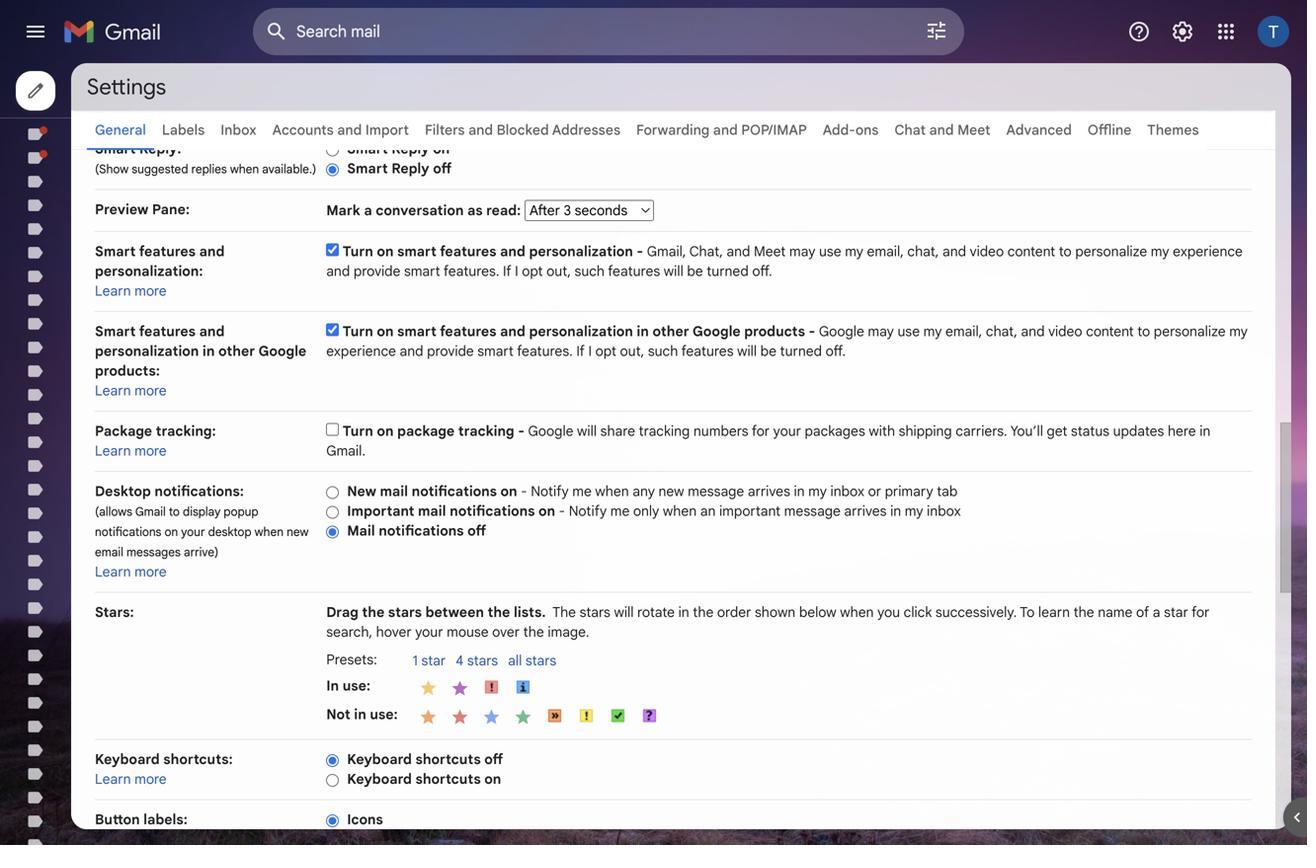 Task type: locate. For each thing, give the bounding box(es) containing it.
1 vertical spatial for
[[1192, 604, 1210, 621]]

your left packages
[[773, 423, 801, 440]]

such
[[575, 263, 605, 280], [648, 343, 678, 360]]

1 horizontal spatial tracking
[[639, 423, 690, 440]]

such down turn on smart features and personalization in other google products - at top
[[648, 343, 678, 360]]

filters
[[425, 122, 465, 139]]

2 learn from the top
[[95, 382, 131, 400]]

1 horizontal spatial new
[[659, 483, 684, 500]]

1 horizontal spatial turned
[[780, 343, 822, 360]]

video inside the 'gmail, chat, and meet may use my email, chat, and video content to personalize my experience and provide smart features. if i opt out, such features will be turned off.'
[[970, 243, 1004, 260]]

tab
[[937, 483, 958, 500]]

1 vertical spatial out,
[[620, 343, 644, 360]]

will
[[664, 263, 684, 280], [737, 343, 757, 360], [577, 423, 597, 440], [614, 604, 634, 621]]

1 vertical spatial mail
[[418, 503, 446, 520]]

(show
[[95, 162, 129, 177]]

1 vertical spatial use
[[898, 323, 920, 340]]

0 vertical spatial star
[[1164, 604, 1188, 621]]

will left rotate
[[614, 604, 634, 621]]

tracking
[[458, 423, 514, 440], [639, 423, 690, 440]]

use: right the not
[[370, 706, 398, 724]]

0 vertical spatial content
[[1008, 243, 1055, 260]]

off. inside "google may use my email, chat, and video content to personalize my experience and provide smart features. if i opt out, such features will be turned off."
[[826, 343, 846, 360]]

carriers.
[[956, 423, 1007, 440]]

a right of
[[1153, 604, 1161, 621]]

you
[[877, 604, 900, 621]]

your inside 'the stars will rotate in the order shown below when you click successively. to learn the name of a star for search, hover your mouse over the image.'
[[415, 624, 443, 641]]

learn more link up button labels:
[[95, 771, 167, 788]]

me for only
[[610, 503, 630, 520]]

learn down products:
[[95, 382, 131, 400]]

learn inside desktop notifications: (allows gmail to display popup notifications on your desktop when new email messages arrive) learn more
[[95, 564, 131, 581]]

personalize inside the 'gmail, chat, and meet may use my email, chat, and video content to personalize my experience and provide smart features. if i opt out, such features will be turned off.'
[[1075, 243, 1147, 260]]

0 horizontal spatial star
[[421, 653, 446, 670]]

tracking inside google will share tracking numbers for your packages with shipping carriers. you'll get status updates here in gmail.
[[639, 423, 690, 440]]

0 vertical spatial features.
[[444, 263, 499, 280]]

smart for smart reply off
[[347, 160, 388, 177]]

smart
[[397, 243, 437, 260], [404, 263, 440, 280], [397, 323, 437, 340], [477, 343, 514, 360]]

in down primary
[[890, 503, 901, 520]]

themes link
[[1147, 122, 1199, 139]]

turned
[[707, 263, 749, 280], [780, 343, 822, 360]]

learn up button
[[95, 771, 131, 788]]

button labels:
[[95, 812, 188, 829]]

for right numbers
[[752, 423, 770, 440]]

in right "here"
[[1200, 423, 1211, 440]]

0 vertical spatial chat,
[[907, 243, 939, 260]]

will down products
[[737, 343, 757, 360]]

keyboard for keyboard shortcuts: learn more
[[95, 751, 160, 769]]

1 vertical spatial provide
[[427, 343, 474, 360]]

reply down smart reply on
[[391, 160, 429, 177]]

0 horizontal spatial off.
[[752, 263, 772, 280]]

0 vertical spatial out,
[[547, 263, 571, 280]]

smart reply on
[[347, 140, 450, 158]]

content inside the 'gmail, chat, and meet may use my email, chat, and video content to personalize my experience and provide smart features. if i opt out, such features will be turned off.'
[[1008, 243, 1055, 260]]

reply for off
[[391, 160, 429, 177]]

such inside "google may use my email, chat, and video content to personalize my experience and provide smart features. if i opt out, such features will be turned off."
[[648, 343, 678, 360]]

opt down turn on smart features and personalization in other google products - at top
[[595, 343, 616, 360]]

message up an
[[688, 483, 744, 500]]

available.)
[[262, 162, 316, 177]]

chat and meet
[[895, 122, 991, 139]]

turn for turn on package tracking -
[[343, 423, 373, 440]]

1 vertical spatial shortcuts
[[415, 771, 481, 788]]

notify left only
[[569, 503, 607, 520]]

google may use my email, chat, and video content to personalize my experience and provide smart features. if i opt out, such features will be turned off.
[[326, 323, 1248, 360]]

1 horizontal spatial meet
[[958, 122, 991, 139]]

5 learn from the top
[[95, 771, 131, 788]]

1 horizontal spatial opt
[[595, 343, 616, 360]]

google inside google will share tracking numbers for your packages with shipping carriers. you'll get status updates here in gmail.
[[528, 423, 574, 440]]

learn inside smart features and personalization in other google products: learn more
[[95, 382, 131, 400]]

1 more from the top
[[134, 283, 167, 300]]

more inside desktop notifications: (allows gmail to display popup notifications on your desktop when new email messages arrive) learn more
[[134, 564, 167, 581]]

when inside 'the stars will rotate in the order shown below when you click successively. to learn the name of a star for search, hover your mouse over the image.'
[[840, 604, 874, 621]]

0 horizontal spatial opt
[[522, 263, 543, 280]]

3 learn more link from the top
[[95, 443, 167, 460]]

use: right the 'in'
[[343, 678, 371, 695]]

when inside desktop notifications: (allows gmail to display popup notifications on your desktop when new email messages arrive) learn more
[[255, 525, 284, 540]]

gmail
[[135, 505, 166, 520]]

learn more link for smart features and personalization in other google products: learn more
[[95, 382, 167, 400]]

1 learn from the top
[[95, 283, 131, 300]]

features up personalization: on the top of page
[[139, 243, 196, 260]]

0 vertical spatial video
[[970, 243, 1004, 260]]

google inside smart features and personalization in other google products: learn more
[[258, 343, 306, 360]]

turn on smart features and personalization in other google products -
[[343, 323, 819, 340]]

updates
[[1113, 423, 1164, 440]]

video inside "google may use my email, chat, and video content to personalize my experience and provide smart features. if i opt out, such features will be turned off."
[[1048, 323, 1083, 340]]

2 shortcuts from the top
[[415, 771, 481, 788]]

5 learn more link from the top
[[95, 771, 167, 788]]

content
[[1008, 243, 1055, 260], [1086, 323, 1134, 340]]

None search field
[[253, 8, 964, 55]]

2 turn from the top
[[343, 323, 373, 340]]

navigation
[[0, 63, 237, 846]]

your up arrive)
[[181, 525, 205, 540]]

1 horizontal spatial may
[[868, 323, 894, 340]]

gmail,
[[647, 243, 686, 260]]

experience inside the 'gmail, chat, and meet may use my email, chat, and video content to personalize my experience and provide smart features. if i opt out, such features will be turned off.'
[[1173, 243, 1243, 260]]

1 vertical spatial email,
[[946, 323, 982, 340]]

Search mail text field
[[296, 22, 869, 41]]

order
[[717, 604, 751, 621]]

will inside google will share tracking numbers for your packages with shipping carriers. you'll get status updates here in gmail.
[[577, 423, 597, 440]]

Important mail notifications on radio
[[326, 505, 339, 520]]

0 horizontal spatial content
[[1008, 243, 1055, 260]]

not in use:
[[326, 706, 398, 724]]

shortcuts down keyboard shortcuts off
[[415, 771, 481, 788]]

me left only
[[610, 503, 630, 520]]

0 vertical spatial your
[[773, 423, 801, 440]]

smart features and personalization: learn more
[[95, 243, 225, 300]]

if inside "google may use my email, chat, and video content to personalize my experience and provide smart features. if i opt out, such features will be turned off."
[[576, 343, 585, 360]]

personalization:
[[95, 263, 203, 280]]

1
[[413, 653, 418, 670]]

0 vertical spatial to
[[1059, 243, 1072, 260]]

3 learn from the top
[[95, 443, 131, 460]]

inbox link
[[221, 122, 257, 139]]

opt inside "google may use my email, chat, and video content to personalize my experience and provide smart features. if i opt out, such features will be turned off."
[[595, 343, 616, 360]]

0 vertical spatial mail
[[380, 483, 408, 500]]

mail for important
[[418, 503, 446, 520]]

to inside "google may use my email, chat, and video content to personalize my experience and provide smart features. if i opt out, such features will be turned off."
[[1137, 323, 1150, 340]]

new left mail notifications off radio
[[287, 525, 309, 540]]

click
[[904, 604, 932, 621]]

stars right the
[[580, 604, 610, 621]]

1 vertical spatial such
[[648, 343, 678, 360]]

will inside "google may use my email, chat, and video content to personalize my experience and provide smart features. if i opt out, such features will be turned off."
[[737, 343, 757, 360]]

1 vertical spatial video
[[1048, 323, 1083, 340]]

inbox down tab
[[927, 503, 961, 520]]

smart inside "google may use my email, chat, and video content to personalize my experience and provide smart features. if i opt out, such features will be turned off."
[[477, 343, 514, 360]]

smart down import
[[347, 140, 388, 158]]

out, up turn on smart features and personalization in other google products - at top
[[547, 263, 571, 280]]

tracking for share
[[639, 423, 690, 440]]

1 vertical spatial meet
[[754, 243, 786, 260]]

meet right chat
[[958, 122, 991, 139]]

0 vertical spatial provide
[[354, 263, 401, 280]]

new
[[347, 483, 376, 500]]

learn more link down personalization: on the top of page
[[95, 283, 167, 300]]

my
[[845, 243, 863, 260], [1151, 243, 1169, 260], [923, 323, 942, 340], [1229, 323, 1248, 340], [808, 483, 827, 500], [905, 503, 923, 520]]

4
[[456, 653, 464, 670]]

4 learn from the top
[[95, 564, 131, 581]]

inbox
[[221, 122, 257, 139]]

may inside the 'gmail, chat, and meet may use my email, chat, and video content to personalize my experience and provide smart features. if i opt out, such features will be turned off.'
[[789, 243, 816, 260]]

1 horizontal spatial such
[[648, 343, 678, 360]]

opt down turn on smart features and personalization -
[[522, 263, 543, 280]]

New mail notifications on radio
[[326, 485, 339, 500]]

provide up the turn on package tracking -
[[427, 343, 474, 360]]

0 vertical spatial opt
[[522, 263, 543, 280]]

smart down general
[[95, 140, 136, 158]]

turned down chat,
[[707, 263, 749, 280]]

1 vertical spatial turn
[[343, 323, 373, 340]]

learn more link down package on the left of the page
[[95, 443, 167, 460]]

smart inside smart features and personalization: learn more
[[95, 243, 136, 260]]

be down chat,
[[687, 263, 703, 280]]

1 learn more link from the top
[[95, 283, 167, 300]]

out, down turn on smart features and personalization in other google products - at top
[[620, 343, 644, 360]]

gmail image
[[63, 12, 171, 51]]

pop/imap
[[741, 122, 807, 139]]

star inside 'the stars will rotate in the order shown below when you click successively. to learn the name of a star for search, hover your mouse over the image.'
[[1164, 604, 1188, 621]]

new up important mail notifications on - notify me only when an important message arrives in my inbox
[[659, 483, 684, 500]]

1 horizontal spatial a
[[1153, 604, 1161, 621]]

2 more from the top
[[134, 382, 167, 400]]

keyboard right the keyboard shortcuts off radio
[[347, 751, 412, 769]]

0 horizontal spatial me
[[572, 483, 592, 500]]

experience
[[1173, 243, 1243, 260], [326, 343, 396, 360]]

in up 'tracking:'
[[202, 343, 215, 360]]

arrives
[[748, 483, 790, 500], [844, 503, 887, 520]]

the up over
[[488, 604, 510, 621]]

and
[[337, 122, 362, 139], [468, 122, 493, 139], [713, 122, 738, 139], [929, 122, 954, 139], [199, 243, 225, 260], [500, 243, 526, 260], [727, 243, 750, 260], [943, 243, 966, 260], [326, 263, 350, 280], [199, 323, 225, 340], [500, 323, 526, 340], [1021, 323, 1045, 340], [400, 343, 423, 360]]

0 horizontal spatial out,
[[547, 263, 571, 280]]

your down drag the stars between the lists.
[[415, 624, 443, 641]]

turn
[[343, 243, 373, 260], [343, 323, 373, 340], [343, 423, 373, 440]]

0 horizontal spatial be
[[687, 263, 703, 280]]

icons
[[347, 812, 383, 829]]

i down turn on smart features and personalization in other google products - at top
[[588, 343, 592, 360]]

more down messages
[[134, 564, 167, 581]]

will down the gmail,
[[664, 263, 684, 280]]

learn more link down products:
[[95, 382, 167, 400]]

here
[[1168, 423, 1196, 440]]

package
[[95, 423, 152, 440]]

out,
[[547, 263, 571, 280], [620, 343, 644, 360]]

on
[[433, 140, 450, 158], [377, 243, 394, 260], [377, 323, 394, 340], [377, 423, 394, 440], [500, 483, 517, 500], [539, 503, 555, 520], [164, 525, 178, 540], [484, 771, 501, 788]]

keyboard up button
[[95, 751, 160, 769]]

i inside the 'gmail, chat, and meet may use my email, chat, and video content to personalize my experience and provide smart features. if i opt out, such features will be turned off.'
[[515, 263, 518, 280]]

an
[[700, 503, 716, 520]]

0 vertical spatial i
[[515, 263, 518, 280]]

blocked
[[497, 122, 549, 139]]

4 more from the top
[[134, 564, 167, 581]]

1 vertical spatial be
[[760, 343, 777, 360]]

off. up products
[[752, 263, 772, 280]]

-
[[637, 243, 643, 260], [809, 323, 815, 340], [518, 423, 525, 440], [521, 483, 527, 500], [559, 503, 565, 520]]

provide down mark
[[354, 263, 401, 280]]

message right important
[[784, 503, 841, 520]]

general link
[[95, 122, 146, 139]]

support image
[[1127, 20, 1151, 43]]

in inside google will share tracking numbers for your packages with shipping carriers. you'll get status updates here in gmail.
[[1200, 423, 1211, 440]]

for
[[752, 423, 770, 440], [1192, 604, 1210, 621]]

1 turn from the top
[[343, 243, 373, 260]]

1 reply from the top
[[391, 140, 429, 158]]

more up button labels:
[[134, 771, 167, 788]]

1 tracking from the left
[[458, 423, 514, 440]]

0 vertical spatial shortcuts
[[415, 751, 481, 769]]

shortcuts up keyboard shortcuts on
[[415, 751, 481, 769]]

2 horizontal spatial to
[[1137, 323, 1150, 340]]

when down popup
[[255, 525, 284, 540]]

on inside desktop notifications: (allows gmail to display popup notifications on your desktop when new email messages arrive) learn more
[[164, 525, 178, 540]]

in right rotate
[[678, 604, 689, 621]]

new mail notifications on - notify me when any new message arrives in my inbox or primary tab
[[347, 483, 958, 500]]

more down package on the left of the page
[[134, 443, 167, 460]]

0 vertical spatial may
[[789, 243, 816, 260]]

smart right smart reply off radio
[[347, 160, 388, 177]]

when
[[230, 162, 259, 177], [595, 483, 629, 500], [663, 503, 697, 520], [255, 525, 284, 540], [840, 604, 874, 621]]

email, inside "google may use my email, chat, and video content to personalize my experience and provide smart features. if i opt out, such features will be turned off."
[[946, 323, 982, 340]]

0 vertical spatial meet
[[958, 122, 991, 139]]

mail for new
[[380, 483, 408, 500]]

of
[[1136, 604, 1149, 621]]

0 horizontal spatial message
[[688, 483, 744, 500]]

the left order
[[693, 604, 714, 621]]

1 horizontal spatial mail
[[418, 503, 446, 520]]

off for mail notifications off
[[467, 523, 486, 540]]

0 horizontal spatial may
[[789, 243, 816, 260]]

use
[[819, 243, 841, 260], [898, 323, 920, 340]]

for inside 'the stars will rotate in the order shown below when you click successively. to learn the name of a star for search, hover your mouse over the image.'
[[1192, 604, 1210, 621]]

1 vertical spatial i
[[588, 343, 592, 360]]

0 vertical spatial off.
[[752, 263, 772, 280]]

1 horizontal spatial message
[[784, 503, 841, 520]]

will inside 'the stars will rotate in the order shown below when you click successively. to learn the name of a star for search, hover your mouse over the image.'
[[614, 604, 634, 621]]

conversation
[[376, 202, 464, 219]]

more down products:
[[134, 382, 167, 400]]

0 vertical spatial for
[[752, 423, 770, 440]]

1 vertical spatial if
[[576, 343, 585, 360]]

features up products:
[[139, 323, 196, 340]]

- for new mail notifications on - notify me when any new message arrives in my inbox or primary tab
[[521, 483, 527, 500]]

1 horizontal spatial use
[[898, 323, 920, 340]]

2 vertical spatial your
[[415, 624, 443, 641]]

1 vertical spatial may
[[868, 323, 894, 340]]

features down as
[[440, 243, 496, 260]]

learn down email in the left bottom of the page
[[95, 564, 131, 581]]

0 horizontal spatial video
[[970, 243, 1004, 260]]

features up numbers
[[681, 343, 734, 360]]

1 horizontal spatial arrives
[[844, 503, 887, 520]]

1 horizontal spatial email,
[[946, 323, 982, 340]]

be inside "google may use my email, chat, and video content to personalize my experience and provide smart features. if i opt out, such features will be turned off."
[[760, 343, 777, 360]]

hover
[[376, 624, 412, 641]]

1 horizontal spatial out,
[[620, 343, 644, 360]]

learn inside keyboard shortcuts: learn more
[[95, 771, 131, 788]]

new inside desktop notifications: (allows gmail to display popup notifications on your desktop when new email messages arrive) learn more
[[287, 525, 309, 540]]

2 tracking from the left
[[639, 423, 690, 440]]

1 horizontal spatial your
[[415, 624, 443, 641]]

will left the share
[[577, 423, 597, 440]]

if down turn on smart features and personalization -
[[503, 263, 511, 280]]

1 vertical spatial chat,
[[986, 323, 1018, 340]]

1 vertical spatial me
[[610, 503, 630, 520]]

0 vertical spatial be
[[687, 263, 703, 280]]

1 horizontal spatial content
[[1086, 323, 1134, 340]]

0 vertical spatial me
[[572, 483, 592, 500]]

smart inside smart reply: (show suggested replies when available.)
[[95, 140, 136, 158]]

arrives up important
[[748, 483, 790, 500]]

notify left "any" at bottom
[[531, 483, 569, 500]]

and inside smart features and personalization in other google products: learn more
[[199, 323, 225, 340]]

features. inside "google may use my email, chat, and video content to personalize my experience and provide smart features. if i opt out, such features will be turned off."
[[517, 343, 573, 360]]

learn more link for smart features and personalization: learn more
[[95, 283, 167, 300]]

0 vertical spatial off
[[433, 160, 452, 177]]

out, inside "google may use my email, chat, and video content to personalize my experience and provide smart features. if i opt out, such features will be turned off."
[[620, 343, 644, 360]]

tracking right the share
[[639, 423, 690, 440]]

stars
[[388, 604, 422, 621], [580, 604, 610, 621], [467, 653, 498, 670], [526, 653, 556, 670]]

features. inside the 'gmail, chat, and meet may use my email, chat, and video content to personalize my experience and provide smart features. if i opt out, such features will be turned off.'
[[444, 263, 499, 280]]

out, inside the 'gmail, chat, and meet may use my email, chat, and video content to personalize my experience and provide smart features. if i opt out, such features will be turned off.'
[[547, 263, 571, 280]]

features inside the 'gmail, chat, and meet may use my email, chat, and video content to personalize my experience and provide smart features. if i opt out, such features will be turned off.'
[[608, 263, 660, 280]]

turned inside "google may use my email, chat, and video content to personalize my experience and provide smart features. if i opt out, such features will be turned off."
[[780, 343, 822, 360]]

3 turn from the top
[[343, 423, 373, 440]]

features down the gmail,
[[608, 263, 660, 280]]

2 learn more link from the top
[[95, 382, 167, 400]]

off. up packages
[[826, 343, 846, 360]]

main menu image
[[24, 20, 47, 43]]

1 vertical spatial use:
[[370, 706, 398, 724]]

arrives down or
[[844, 503, 887, 520]]

reply up smart reply off
[[391, 140, 429, 158]]

0 vertical spatial if
[[503, 263, 511, 280]]

if down turn on smart features and personalization in other google products - at top
[[576, 343, 585, 360]]

notify for notify me when any new message arrives in my inbox or primary tab
[[531, 483, 569, 500]]

personalization for -
[[529, 243, 633, 260]]

0 vertical spatial new
[[659, 483, 684, 500]]

general
[[95, 122, 146, 139]]

reply for on
[[391, 140, 429, 158]]

None checkbox
[[326, 244, 339, 256], [326, 423, 339, 436], [326, 244, 339, 256], [326, 423, 339, 436]]

button
[[95, 812, 140, 829]]

0 vertical spatial notify
[[531, 483, 569, 500]]

learn more link
[[95, 283, 167, 300], [95, 382, 167, 400], [95, 443, 167, 460], [95, 564, 167, 581], [95, 771, 167, 788]]

preview pane:
[[95, 201, 190, 218]]

1 horizontal spatial video
[[1048, 323, 1083, 340]]

other inside smart features and personalization in other google products: learn more
[[218, 343, 255, 360]]

me for when
[[572, 483, 592, 500]]

1 vertical spatial off.
[[826, 343, 846, 360]]

learn more link down email in the left bottom of the page
[[95, 564, 167, 581]]

opt inside the 'gmail, chat, and meet may use my email, chat, and video content to personalize my experience and provide smart features. if i opt out, such features will be turned off.'
[[522, 263, 543, 280]]

smart up products:
[[95, 323, 136, 340]]

when right the replies
[[230, 162, 259, 177]]

mail up important
[[380, 483, 408, 500]]

1 vertical spatial your
[[181, 525, 205, 540]]

0 vertical spatial personalize
[[1075, 243, 1147, 260]]

0 horizontal spatial for
[[752, 423, 770, 440]]

1 horizontal spatial star
[[1164, 604, 1188, 621]]

1 vertical spatial arrives
[[844, 503, 887, 520]]

None checkbox
[[326, 324, 339, 336]]

star right of
[[1164, 604, 1188, 621]]

2 reply from the top
[[391, 160, 429, 177]]

0 horizontal spatial turned
[[707, 263, 749, 280]]

add-
[[823, 122, 855, 139]]

me left "any" at bottom
[[572, 483, 592, 500]]

addresses
[[552, 122, 621, 139]]

primary
[[885, 483, 933, 500]]

1 vertical spatial content
[[1086, 323, 1134, 340]]

learn more link for keyboard shortcuts: learn more
[[95, 771, 167, 788]]

0 horizontal spatial meet
[[754, 243, 786, 260]]

more inside package tracking: learn more
[[134, 443, 167, 460]]

tracking right package
[[458, 423, 514, 440]]

- for important mail notifications on - notify me only when an important message arrives in my inbox
[[559, 503, 565, 520]]

mouse
[[447, 624, 489, 641]]

keyboard up icons
[[347, 771, 412, 788]]

off for smart reply off
[[433, 160, 452, 177]]

1 horizontal spatial me
[[610, 503, 630, 520]]

mark a conversation as read:
[[326, 202, 524, 219]]

3 more from the top
[[134, 443, 167, 460]]

other
[[653, 323, 689, 340], [218, 343, 255, 360]]

display
[[183, 505, 221, 520]]

off down filters
[[433, 160, 452, 177]]

email,
[[867, 243, 904, 260], [946, 323, 982, 340]]

products:
[[95, 363, 160, 380]]

0 horizontal spatial to
[[169, 505, 180, 520]]

2 horizontal spatial your
[[773, 423, 801, 440]]

Icons radio
[[326, 814, 339, 829]]

smart up personalization: on the top of page
[[95, 243, 136, 260]]

offline link
[[1088, 122, 1132, 139]]

2 vertical spatial turn
[[343, 423, 373, 440]]

0 vertical spatial turned
[[707, 263, 749, 280]]

inbox
[[830, 483, 865, 500], [927, 503, 961, 520]]

and inside smart features and personalization: learn more
[[199, 243, 225, 260]]

learn inside smart features and personalization: learn more
[[95, 283, 131, 300]]

1 horizontal spatial for
[[1192, 604, 1210, 621]]

gmail.
[[326, 443, 366, 460]]

keyboard inside keyboard shortcuts: learn more
[[95, 751, 160, 769]]

opt
[[522, 263, 543, 280], [595, 343, 616, 360]]

mail up mail notifications off
[[418, 503, 446, 520]]

1 vertical spatial off
[[467, 523, 486, 540]]

1 horizontal spatial provide
[[427, 343, 474, 360]]

i inside "google may use my email, chat, and video content to personalize my experience and provide smart features. if i opt out, such features will be turned off."
[[588, 343, 592, 360]]

features. down turn on smart features and personalization -
[[444, 263, 499, 280]]

below
[[799, 604, 837, 621]]

inbox left or
[[830, 483, 865, 500]]

off up between
[[467, 523, 486, 540]]

advanced link
[[1006, 122, 1072, 139]]

learn more link for package tracking: learn more
[[95, 443, 167, 460]]

in right the not
[[354, 706, 366, 724]]

chat,
[[689, 243, 723, 260]]

filters and blocked addresses link
[[425, 122, 621, 139]]

1 vertical spatial experience
[[326, 343, 396, 360]]

2 vertical spatial off
[[484, 751, 503, 769]]

a right mark
[[364, 202, 372, 219]]

Smart Reply on radio
[[326, 143, 339, 157]]

personalize
[[1075, 243, 1147, 260], [1154, 323, 1226, 340]]

tracking for package
[[458, 423, 514, 440]]

for inside google will share tracking numbers for your packages with shipping carriers. you'll get status updates here in gmail.
[[752, 423, 770, 440]]

0 horizontal spatial such
[[575, 263, 605, 280]]

chat, inside the 'gmail, chat, and meet may use my email, chat, and video content to personalize my experience and provide smart features. if i opt out, such features will be turned off.'
[[907, 243, 939, 260]]

to inside desktop notifications: (allows gmail to display popup notifications on your desktop when new email messages arrive) learn more
[[169, 505, 180, 520]]

1 vertical spatial personalize
[[1154, 323, 1226, 340]]

off up keyboard shortcuts on
[[484, 751, 503, 769]]

0 horizontal spatial tracking
[[458, 423, 514, 440]]

star right '1'
[[421, 653, 446, 670]]

import
[[365, 122, 409, 139]]

1 shortcuts from the top
[[415, 751, 481, 769]]

1 vertical spatial features.
[[517, 343, 573, 360]]

mail
[[347, 523, 375, 540]]

features. down turn on smart features and personalization in other google products - at top
[[517, 343, 573, 360]]

turned down products
[[780, 343, 822, 360]]

smart inside smart features and personalization in other google products: learn more
[[95, 323, 136, 340]]

be inside the 'gmail, chat, and meet may use my email, chat, and video content to personalize my experience and provide smart features. if i opt out, such features will be turned off.'
[[687, 263, 703, 280]]

0 horizontal spatial mail
[[380, 483, 408, 500]]

meet right chat,
[[754, 243, 786, 260]]

all stars link
[[508, 653, 566, 672]]

5 more from the top
[[134, 771, 167, 788]]

0 horizontal spatial provide
[[354, 263, 401, 280]]

use:
[[343, 678, 371, 695], [370, 706, 398, 724]]



Task type: vqa. For each thing, say whether or not it's contained in the screenshot.
mail to the bottom
yes



Task type: describe. For each thing, give the bounding box(es) containing it.
provide inside "google may use my email, chat, and video content to personalize my experience and provide smart features. if i opt out, such features will be turned off."
[[427, 343, 474, 360]]

to
[[1020, 604, 1035, 621]]

read:
[[486, 202, 521, 219]]

in inside 'the stars will rotate in the order shown below when you click successively. to learn the name of a star for search, hover your mouse over the image.'
[[678, 604, 689, 621]]

in use:
[[326, 678, 371, 695]]

presets:
[[326, 652, 377, 669]]

search mail image
[[259, 14, 294, 49]]

shipping
[[899, 423, 952, 440]]

personalize inside "google may use my email, chat, and video content to personalize my experience and provide smart features. if i opt out, such features will be turned off."
[[1154, 323, 1226, 340]]

features inside smart features and personalization in other google products: learn more
[[139, 323, 196, 340]]

messages
[[126, 545, 181, 560]]

in inside smart features and personalization in other google products: learn more
[[202, 343, 215, 360]]

when left an
[[663, 503, 697, 520]]

more inside smart features and personalization: learn more
[[134, 283, 167, 300]]

keyboard shortcuts on
[[347, 771, 501, 788]]

mail notifications off
[[347, 523, 486, 540]]

desktop
[[95, 483, 151, 500]]

stars up hover
[[388, 604, 422, 621]]

4 stars link
[[456, 653, 508, 672]]

desktop notifications: (allows gmail to display popup notifications on your desktop when new email messages arrive) learn more
[[95, 483, 309, 581]]

the down lists.
[[523, 624, 544, 641]]

if inside the 'gmail, chat, and meet may use my email, chat, and video content to personalize my experience and provide smart features. if i opt out, such features will be turned off.'
[[503, 263, 511, 280]]

in
[[326, 678, 339, 695]]

keyboard for keyboard shortcuts off
[[347, 751, 412, 769]]

learn
[[1038, 604, 1070, 621]]

smart inside the 'gmail, chat, and meet may use my email, chat, and video content to personalize my experience and provide smart features. if i opt out, such features will be turned off.'
[[404, 263, 440, 280]]

more inside smart features and personalization in other google products: learn more
[[134, 382, 167, 400]]

accounts and import link
[[272, 122, 409, 139]]

content inside "google may use my email, chat, and video content to personalize my experience and provide smart features. if i opt out, such features will be turned off."
[[1086, 323, 1134, 340]]

important
[[719, 503, 781, 520]]

lists.
[[514, 604, 546, 621]]

the up hover
[[362, 604, 385, 621]]

offline
[[1088, 122, 1132, 139]]

Smart Reply off radio
[[326, 162, 339, 177]]

image.
[[548, 624, 589, 641]]

features inside smart features and personalization: learn more
[[139, 243, 196, 260]]

settings
[[87, 73, 166, 101]]

the right learn
[[1074, 604, 1094, 621]]

share
[[600, 423, 635, 440]]

add-ons
[[823, 122, 879, 139]]

forwarding and pop/imap
[[636, 122, 807, 139]]

drag the stars between the lists.
[[326, 604, 546, 621]]

stars:
[[95, 604, 134, 621]]

package
[[397, 423, 455, 440]]

turn for turn on smart features and personalization in other google products -
[[343, 323, 373, 340]]

0 horizontal spatial inbox
[[830, 483, 865, 500]]

use inside the 'gmail, chat, and meet may use my email, chat, and video content to personalize my experience and provide smart features. if i opt out, such features will be turned off.'
[[819, 243, 841, 260]]

to inside the 'gmail, chat, and meet may use my email, chat, and video content to personalize my experience and provide smart features. if i opt out, such features will be turned off.'
[[1059, 243, 1072, 260]]

- for turn on package tracking -
[[518, 423, 525, 440]]

0 vertical spatial use:
[[343, 678, 371, 695]]

shortcuts for off
[[415, 751, 481, 769]]

filters and blocked addresses
[[425, 122, 621, 139]]

replies
[[191, 162, 227, 177]]

pane:
[[152, 201, 190, 218]]

will inside the 'gmail, chat, and meet may use my email, chat, and video content to personalize my experience and provide smart features. if i opt out, such features will be turned off.'
[[664, 263, 684, 280]]

name
[[1098, 604, 1133, 621]]

1 vertical spatial message
[[784, 503, 841, 520]]

0 vertical spatial arrives
[[748, 483, 790, 500]]

suggested
[[132, 162, 188, 177]]

any
[[633, 483, 655, 500]]

0 vertical spatial a
[[364, 202, 372, 219]]

chat, inside "google may use my email, chat, and video content to personalize my experience and provide smart features. if i opt out, such features will be turned off."
[[986, 323, 1018, 340]]

accounts and import
[[272, 122, 409, 139]]

learn inside package tracking: learn more
[[95, 443, 131, 460]]

personalization for in
[[529, 323, 633, 340]]

notifications:
[[155, 483, 244, 500]]

1 star 4 stars all stars
[[413, 653, 556, 670]]

stars right 4
[[467, 653, 498, 670]]

provide inside the 'gmail, chat, and meet may use my email, chat, and video content to personalize my experience and provide smart features. if i opt out, such features will be turned off.'
[[354, 263, 401, 280]]

personalization inside smart features and personalization in other google products: learn more
[[95, 343, 199, 360]]

popup
[[224, 505, 259, 520]]

Mail notifications off radio
[[326, 525, 339, 540]]

features inside "google may use my email, chat, and video content to personalize my experience and provide smart features. if i opt out, such features will be turned off."
[[681, 343, 734, 360]]

in down the gmail,
[[637, 323, 649, 340]]

arrive)
[[184, 545, 219, 560]]

ons
[[855, 122, 879, 139]]

4 learn more link from the top
[[95, 564, 167, 581]]

in down google will share tracking numbers for your packages with shipping carriers. you'll get status updates here in gmail.
[[794, 483, 805, 500]]

reply:
[[139, 140, 181, 158]]

smart for smart features and personalization: learn more
[[95, 243, 136, 260]]

stars right all
[[526, 653, 556, 670]]

more inside keyboard shortcuts: learn more
[[134, 771, 167, 788]]

smart for smart reply on
[[347, 140, 388, 158]]

email
[[95, 545, 123, 560]]

add-ons link
[[823, 122, 879, 139]]

(allows
[[95, 505, 132, 520]]

preview
[[95, 201, 148, 218]]

0 vertical spatial other
[[653, 323, 689, 340]]

when left "any" at bottom
[[595, 483, 629, 500]]

off. inside the 'gmail, chat, and meet may use my email, chat, and video content to personalize my experience and provide smart features. if i opt out, such features will be turned off.'
[[752, 263, 772, 280]]

over
[[492, 624, 520, 641]]

Keyboard shortcuts on radio
[[326, 773, 339, 788]]

when inside smart reply: (show suggested replies when available.)
[[230, 162, 259, 177]]

forwarding
[[636, 122, 710, 139]]

Keyboard shortcuts off radio
[[326, 754, 339, 769]]

google inside "google may use my email, chat, and video content to personalize my experience and provide smart features. if i opt out, such features will be turned off."
[[819, 323, 864, 340]]

chat and meet link
[[895, 122, 991, 139]]

desktop
[[208, 525, 252, 540]]

accounts
[[272, 122, 334, 139]]

meet inside the 'gmail, chat, and meet may use my email, chat, and video content to personalize my experience and provide smart features. if i opt out, such features will be turned off.'
[[754, 243, 786, 260]]

smart for smart reply: (show suggested replies when available.)
[[95, 140, 136, 158]]

you'll
[[1010, 423, 1043, 440]]

your inside google will share tracking numbers for your packages with shipping carriers. you'll get status updates here in gmail.
[[773, 423, 801, 440]]

smart reply: (show suggested replies when available.)
[[95, 140, 316, 177]]

themes
[[1147, 122, 1199, 139]]

may inside "google may use my email, chat, and video content to personalize my experience and provide smart features. if i opt out, such features will be turned off."
[[868, 323, 894, 340]]

keyboard for keyboard shortcuts on
[[347, 771, 412, 788]]

features down turn on smart features and personalization -
[[440, 323, 496, 340]]

labels:
[[143, 812, 188, 829]]

with
[[869, 423, 895, 440]]

shown
[[755, 604, 796, 621]]

shortcuts for on
[[415, 771, 481, 788]]

turn on smart features and personalization -
[[343, 243, 647, 260]]

a inside 'the stars will rotate in the order shown below when you click successively. to learn the name of a star for search, hover your mouse over the image.'
[[1153, 604, 1161, 621]]

email, inside the 'gmail, chat, and meet may use my email, chat, and video content to personalize my experience and provide smart features. if i opt out, such features will be turned off.'
[[867, 243, 904, 260]]

drag
[[326, 604, 358, 621]]

1 vertical spatial inbox
[[927, 503, 961, 520]]

get
[[1047, 423, 1068, 440]]

between
[[425, 604, 484, 621]]

such inside the 'gmail, chat, and meet may use my email, chat, and video content to personalize my experience and provide smart features. if i opt out, such features will be turned off.'
[[575, 263, 605, 280]]

mark
[[326, 202, 360, 219]]

turn for turn on smart features and personalization -
[[343, 243, 373, 260]]

turned inside the 'gmail, chat, and meet may use my email, chat, and video content to personalize my experience and provide smart features. if i opt out, such features will be turned off.'
[[707, 263, 749, 280]]

labels
[[162, 122, 205, 139]]

not
[[326, 706, 350, 724]]

labels link
[[162, 122, 205, 139]]

smart for smart features and personalization in other google products: learn more
[[95, 323, 136, 340]]

off for keyboard shortcuts off
[[484, 751, 503, 769]]

1 vertical spatial star
[[421, 653, 446, 670]]

experience inside "google may use my email, chat, and video content to personalize my experience and provide smart features. if i opt out, such features will be turned off."
[[326, 343, 396, 360]]

notifications inside desktop notifications: (allows gmail to display popup notifications on your desktop when new email messages arrive) learn more
[[95, 525, 161, 540]]

stars inside 'the stars will rotate in the order shown below when you click successively. to learn the name of a star for search, hover your mouse over the image.'
[[580, 604, 610, 621]]

packages
[[805, 423, 865, 440]]

your inside desktop notifications: (allows gmail to display popup notifications on your desktop when new email messages arrive) learn more
[[181, 525, 205, 540]]

notify for notify me only when an important message arrives in my inbox
[[569, 503, 607, 520]]

successively.
[[936, 604, 1017, 621]]

advanced search options image
[[917, 11, 956, 50]]

use inside "google may use my email, chat, and video content to personalize my experience and provide smart features. if i opt out, such features will be turned off."
[[898, 323, 920, 340]]

settings image
[[1171, 20, 1195, 43]]

important mail notifications on - notify me only when an important message arrives in my inbox
[[347, 503, 961, 520]]

the stars will rotate in the order shown below when you click successively. to learn the name of a star for search, hover your mouse over the image.
[[326, 604, 1210, 641]]



